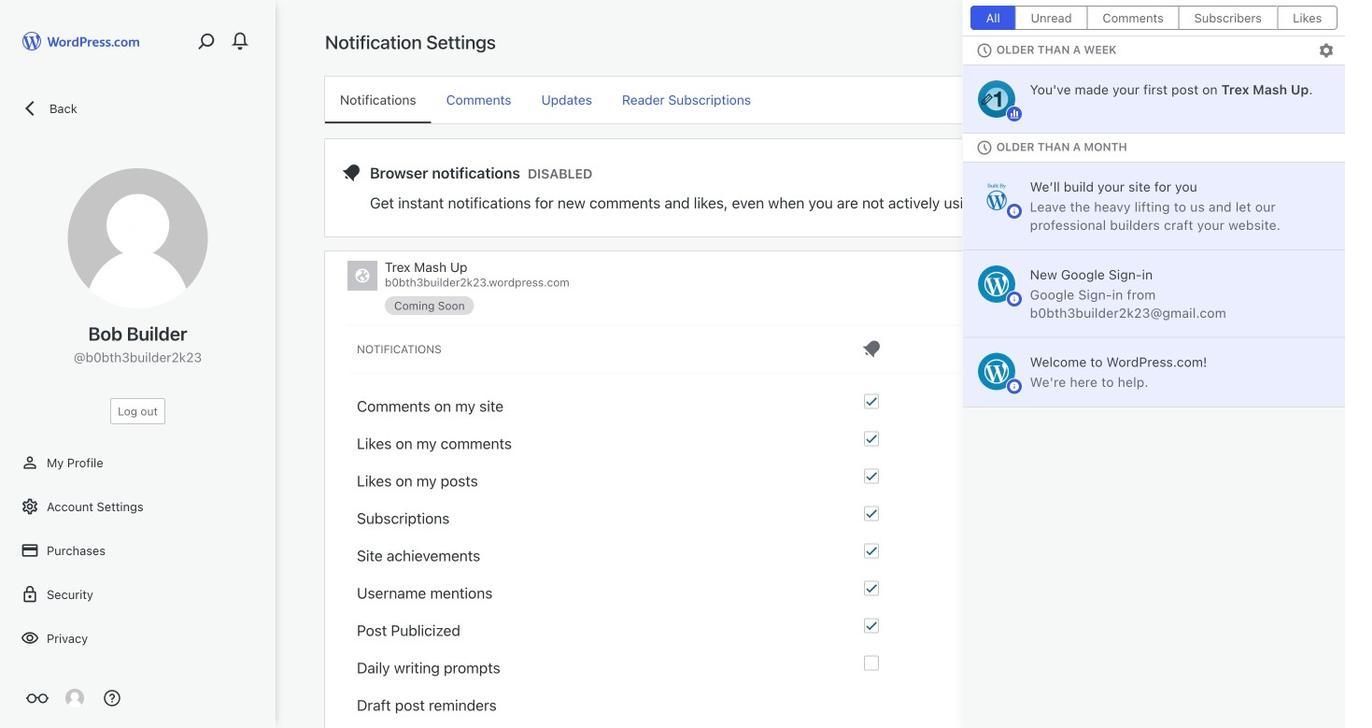 Task type: vqa. For each thing, say whether or not it's contained in the screenshot.
topmost group
no



Task type: locate. For each thing, give the bounding box(es) containing it.
None checkbox
[[865, 394, 880, 409], [1131, 394, 1146, 409], [1131, 431, 1146, 446], [865, 506, 880, 521], [1131, 506, 1146, 521], [865, 618, 880, 633], [1131, 656, 1146, 671], [1131, 693, 1146, 708], [865, 394, 880, 409], [1131, 394, 1146, 409], [1131, 431, 1146, 446], [865, 506, 880, 521], [1131, 506, 1146, 521], [865, 618, 880, 633], [1131, 656, 1146, 671], [1131, 693, 1146, 708]]

None checkbox
[[865, 431, 880, 446], [865, 469, 880, 484], [1131, 469, 1146, 484], [865, 544, 880, 558], [865, 581, 880, 596], [1131, 581, 1146, 596], [865, 656, 880, 671], [865, 431, 880, 446], [865, 469, 880, 484], [1131, 469, 1146, 484], [865, 544, 880, 558], [865, 581, 880, 596], [1131, 581, 1146, 596], [865, 656, 880, 671]]

tab
[[971, 6, 1016, 30], [1016, 6, 1088, 30], [1088, 6, 1180, 30], [1180, 6, 1278, 30], [1278, 6, 1338, 30]]

person image
[[21, 453, 39, 472]]

main content
[[325, 30, 1297, 728]]

5 tab from the left
[[1278, 6, 1338, 30]]

visibility image
[[21, 629, 39, 648]]

reader image
[[26, 687, 49, 709]]

lock image
[[21, 585, 39, 604]]

bob builder image
[[68, 168, 208, 308], [65, 689, 84, 708]]

menu
[[325, 77, 1297, 123]]

3 tab from the left
[[1088, 6, 1180, 30]]



Task type: describe. For each thing, give the bounding box(es) containing it.
open notification settings image
[[1319, 42, 1336, 59]]

1 vertical spatial bob builder image
[[65, 689, 84, 708]]

0 vertical spatial bob builder image
[[68, 168, 208, 308]]

filter notifications tab list
[[964, 0, 1346, 36]]

settings image
[[21, 497, 39, 516]]

2 tab from the left
[[1016, 6, 1088, 30]]

1 tab from the left
[[971, 6, 1016, 30]]

4 tab from the left
[[1180, 6, 1278, 30]]

credit_card image
[[21, 541, 39, 560]]



